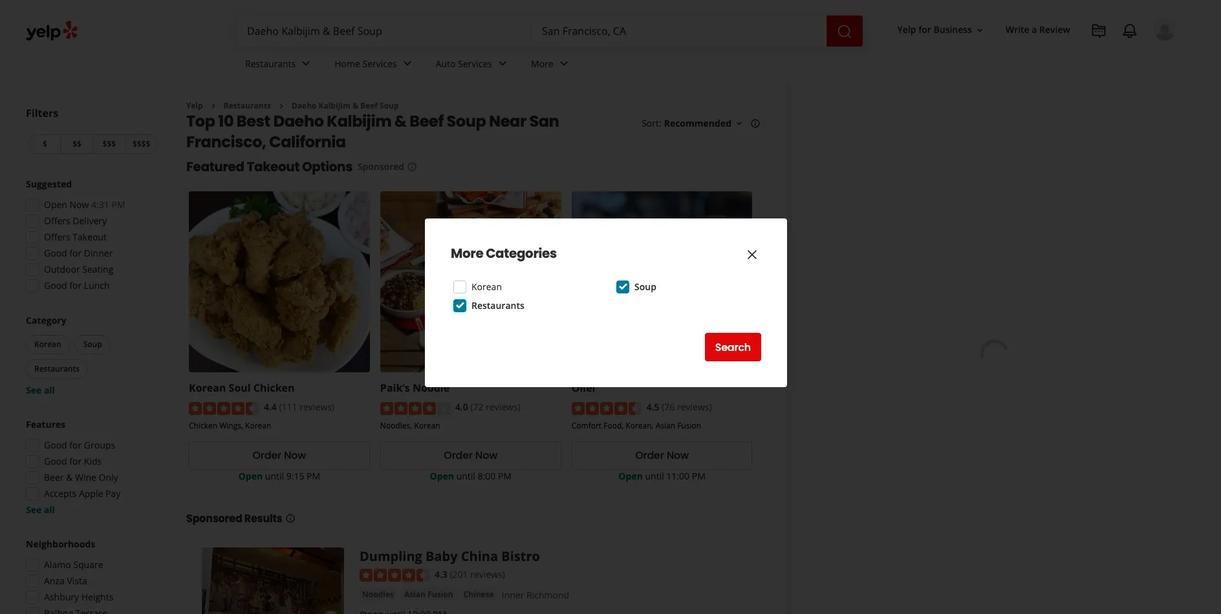 Task type: describe. For each thing, give the bounding box(es) containing it.
korean inside more categories dialog
[[472, 281, 502, 293]]

restaurants button
[[26, 360, 88, 379]]

now inside group
[[70, 199, 89, 211]]

4.4 (111 reviews)
[[264, 401, 334, 413]]

group containing features
[[22, 418, 160, 517]]

offers delivery
[[44, 215, 107, 227]]

korean inside button
[[34, 339, 61, 350]]

open until 8:00 pm
[[430, 470, 512, 482]]

california
[[269, 132, 346, 153]]

richmond
[[527, 589, 569, 602]]

4.3 (201 reviews)
[[435, 568, 505, 581]]

$
[[43, 138, 47, 149]]

beer
[[44, 472, 64, 484]]

previous image
[[207, 611, 223, 614]]

open until 9:15 pm
[[238, 470, 320, 482]]

home services
[[335, 57, 397, 70]]

home
[[335, 57, 360, 70]]

order now for ollei
[[635, 448, 689, 463]]

kalbijim inside top 10 best daeho kalbijim & beef soup near san francisco, california
[[327, 111, 391, 132]]

close image
[[744, 247, 760, 262]]

soul
[[229, 381, 251, 395]]

4.0 (72 reviews)
[[455, 401, 521, 413]]

features
[[26, 418, 66, 431]]

noodles
[[362, 589, 394, 600]]

korean down 4.4
[[245, 420, 271, 431]]

seating
[[82, 263, 113, 276]]

dumpling baby china bistro link
[[360, 548, 540, 565]]

inner richmond
[[502, 589, 569, 602]]

review
[[1039, 24, 1070, 36]]

good for dinner
[[44, 247, 113, 259]]

see for category
[[26, 384, 42, 397]]

reviews) for korean soul chicken
[[300, 401, 334, 413]]

francisco,
[[186, 132, 266, 153]]

yelp for yelp for business
[[898, 24, 916, 36]]

chicken wings, korean
[[189, 420, 271, 431]]

good for groups
[[44, 439, 115, 451]]

korean soul chicken link
[[189, 381, 295, 395]]

3 until from the left
[[645, 470, 664, 482]]

offers for offers takeout
[[44, 231, 70, 243]]

$ button
[[28, 134, 61, 154]]

more categories
[[451, 244, 557, 263]]

groups
[[84, 439, 115, 451]]

daeho right 16 chevron right v2 image
[[292, 100, 317, 111]]

for for business
[[919, 24, 931, 36]]

group containing category
[[23, 314, 160, 397]]

$$$ button
[[93, 134, 125, 154]]

projects image
[[1091, 23, 1107, 39]]

pm for korean soul chicken
[[307, 470, 320, 482]]

ashbury
[[44, 591, 79, 603]]

beef inside top 10 best daeho kalbijim & beef soup near san francisco, california
[[410, 111, 444, 132]]

(201
[[450, 568, 468, 581]]

korean button
[[26, 335, 70, 354]]

yelp for business button
[[892, 18, 990, 42]]

see all for features
[[26, 504, 55, 516]]

accepts apple pay
[[44, 488, 120, 500]]

reviews) for paik's noodle
[[486, 401, 521, 413]]

4 star rating image
[[380, 402, 450, 415]]

korean,
[[626, 420, 654, 431]]

for for lunch
[[69, 279, 82, 292]]

4.5 star rating image
[[572, 402, 641, 415]]

order for korean soul chicken
[[253, 448, 281, 463]]

neighborhoods
[[26, 538, 95, 550]]

3 order now link from the left
[[572, 442, 753, 470]]

chinese link
[[461, 589, 497, 602]]

services for home services
[[363, 57, 397, 70]]

8:00
[[478, 470, 496, 482]]

order inside noodles, korean order now
[[444, 448, 473, 463]]

until for soul
[[265, 470, 284, 482]]

order now link for soul
[[189, 442, 370, 470]]

baby
[[426, 548, 458, 565]]

$$$$
[[133, 138, 150, 149]]

daeho inside top 10 best daeho kalbijim & beef soup near san francisco, california
[[273, 111, 324, 132]]

yelp for business
[[898, 24, 972, 36]]

noodles,
[[380, 420, 412, 431]]

alamo square
[[44, 559, 103, 571]]

filters
[[26, 106, 58, 120]]

fusion inside button
[[428, 589, 453, 600]]

open until 11:00 pm
[[619, 470, 706, 482]]

top 10 best daeho kalbijim & beef soup near san francisco, california
[[186, 111, 559, 153]]

notifications image
[[1122, 23, 1138, 39]]

open down suggested
[[44, 199, 67, 211]]

24 chevron down v2 image for auto services
[[495, 56, 510, 71]]

dumpling baby china bistro
[[360, 548, 540, 565]]

chinese
[[463, 589, 494, 600]]

featured
[[186, 158, 244, 176]]

paik's noodle
[[380, 381, 450, 395]]

restaurants left 16 chevron right v2 image
[[224, 100, 271, 111]]

good for good for groups
[[44, 439, 67, 451]]

a
[[1032, 24, 1037, 36]]

0 vertical spatial fusion
[[677, 420, 701, 431]]

good for kids
[[44, 455, 102, 468]]

bistro
[[501, 548, 540, 565]]

offers for offers delivery
[[44, 215, 70, 227]]

$$ button
[[61, 134, 93, 154]]

open for paik's noodle
[[430, 470, 454, 482]]

all for category
[[44, 384, 55, 397]]

4.4
[[264, 401, 277, 413]]

group containing suggested
[[22, 178, 160, 296]]

korean inside noodles, korean order now
[[414, 420, 440, 431]]

asian fusion button
[[402, 589, 456, 602]]

order now link for noodle
[[380, 442, 561, 470]]

4.4 star rating image
[[189, 402, 259, 415]]

chinese button
[[461, 589, 497, 602]]

delivery
[[73, 215, 107, 227]]

4.3 star rating image
[[360, 569, 429, 582]]

daeho kalbijim & beef soup link
[[292, 100, 399, 111]]

(76
[[662, 401, 675, 413]]

sponsored for sponsored results
[[186, 511, 242, 526]]

services for auto services
[[458, 57, 492, 70]]

restaurants inside more categories dialog
[[472, 299, 524, 312]]

good for good for lunch
[[44, 279, 67, 292]]

kalbijim down home
[[319, 100, 350, 111]]

write
[[1006, 24, 1030, 36]]

1 vertical spatial chicken
[[189, 420, 217, 431]]

ollei
[[572, 381, 595, 395]]

options
[[302, 158, 352, 176]]

comfort
[[572, 420, 602, 431]]

24 chevron down v2 image for more
[[556, 56, 572, 71]]

11:00
[[666, 470, 690, 482]]

see all button for features
[[26, 504, 55, 516]]

24 chevron down v2 image for restaurants
[[298, 56, 314, 71]]

noodles link
[[360, 589, 396, 602]]

alamo
[[44, 559, 71, 571]]



Task type: locate. For each thing, give the bounding box(es) containing it.
offers down offers delivery
[[44, 231, 70, 243]]

asian fusion link
[[402, 589, 456, 602]]

16 chevron down v2 image
[[975, 25, 985, 35]]

offers
[[44, 215, 70, 227], [44, 231, 70, 243]]

0 horizontal spatial services
[[363, 57, 397, 70]]

order for ollei
[[635, 448, 664, 463]]

see all down restaurants button
[[26, 384, 55, 397]]

24 chevron down v2 image inside auto services link
[[495, 56, 510, 71]]

reviews) right the (72
[[486, 401, 521, 413]]

korean down 4 star rating image
[[414, 420, 440, 431]]

dinner
[[84, 247, 113, 259]]

4.5
[[647, 401, 659, 413]]

& down home services link at the top
[[394, 111, 407, 132]]

soup inside more categories dialog
[[635, 281, 656, 293]]

slideshow element
[[202, 548, 344, 614]]

vista
[[67, 575, 87, 587]]

outdoor seating
[[44, 263, 113, 276]]

now up '8:00'
[[475, 448, 498, 463]]

restaurants inside business categories element
[[245, 57, 296, 70]]

good for good for dinner
[[44, 247, 67, 259]]

3 good from the top
[[44, 439, 67, 451]]

yelp left business
[[898, 24, 916, 36]]

for for dinner
[[69, 247, 82, 259]]

fusion down 4.3
[[428, 589, 453, 600]]

1 see from the top
[[26, 384, 42, 397]]

1 vertical spatial yelp
[[186, 100, 203, 111]]

2 all from the top
[[44, 504, 55, 516]]

chicken down 4.4 star rating image on the left bottom
[[189, 420, 217, 431]]

services
[[363, 57, 397, 70], [458, 57, 492, 70]]

pm for paik's noodle
[[498, 470, 512, 482]]

open left 11:00
[[619, 470, 643, 482]]

0 vertical spatial yelp
[[898, 24, 916, 36]]

yelp
[[898, 24, 916, 36], [186, 100, 203, 111]]

reviews) right "(76" on the right bottom of page
[[677, 401, 712, 413]]

24 chevron down v2 image left auto
[[399, 56, 415, 71]]

korean down more categories
[[472, 281, 502, 293]]

0 vertical spatial takeout
[[247, 158, 300, 176]]

asian
[[656, 420, 675, 431], [404, 589, 426, 600]]

order up open until 11:00 pm
[[635, 448, 664, 463]]

beef down auto
[[410, 111, 444, 132]]

heights
[[81, 591, 113, 603]]

for for groups
[[69, 439, 82, 451]]

beef
[[360, 100, 378, 111], [410, 111, 444, 132]]

0 horizontal spatial 16 info v2 image
[[407, 162, 417, 172]]

until
[[265, 470, 284, 482], [456, 470, 475, 482], [645, 470, 664, 482]]

1 vertical spatial asian
[[404, 589, 426, 600]]

takeout for offers
[[73, 231, 107, 243]]

order now link
[[189, 442, 370, 470], [380, 442, 561, 470], [572, 442, 753, 470]]

asian down 4.3 star rating image on the bottom of page
[[404, 589, 426, 600]]

for left business
[[919, 24, 931, 36]]

good down the outdoor
[[44, 279, 67, 292]]

see all for category
[[26, 384, 55, 397]]

1 vertical spatial all
[[44, 504, 55, 516]]

more up san
[[531, 57, 553, 70]]

2 services from the left
[[458, 57, 492, 70]]

all down restaurants button
[[44, 384, 55, 397]]

korean
[[472, 281, 502, 293], [34, 339, 61, 350], [189, 381, 226, 395], [245, 420, 271, 431], [414, 420, 440, 431]]

1 horizontal spatial more
[[531, 57, 553, 70]]

restaurants
[[245, 57, 296, 70], [224, 100, 271, 111], [472, 299, 524, 312], [34, 364, 80, 375]]

korean up 4.4 star rating image on the left bottom
[[189, 381, 226, 395]]

0 vertical spatial sponsored
[[358, 161, 404, 173]]

see all button for category
[[26, 384, 55, 397]]

top
[[186, 111, 215, 132]]

restaurants up 16 chevron right v2 image
[[245, 57, 296, 70]]

2 see from the top
[[26, 504, 42, 516]]

for up good for kids
[[69, 439, 82, 451]]

1 until from the left
[[265, 470, 284, 482]]

for down offers takeout
[[69, 247, 82, 259]]

1 horizontal spatial services
[[458, 57, 492, 70]]

1 horizontal spatial fusion
[[677, 420, 701, 431]]

(111
[[279, 401, 297, 413]]

2 horizontal spatial until
[[645, 470, 664, 482]]

0 vertical spatial 16 info v2 image
[[750, 119, 761, 129]]

noodles button
[[360, 589, 396, 602]]

1 horizontal spatial order now
[[635, 448, 689, 463]]

24 chevron down v2 image up san
[[556, 56, 572, 71]]

1 services from the left
[[363, 57, 397, 70]]

good for good for kids
[[44, 455, 67, 468]]

1 horizontal spatial until
[[456, 470, 475, 482]]

order now up open until 11:00 pm
[[635, 448, 689, 463]]

more categories dialog
[[0, 0, 1221, 614]]

1 horizontal spatial yelp
[[898, 24, 916, 36]]

accepts
[[44, 488, 76, 500]]

0 horizontal spatial asian
[[404, 589, 426, 600]]

see all
[[26, 384, 55, 397], [26, 504, 55, 516]]

order now link down the (72
[[380, 442, 561, 470]]

0 horizontal spatial fusion
[[428, 589, 453, 600]]

0 horizontal spatial order now
[[253, 448, 306, 463]]

16 chevron right v2 image
[[208, 101, 219, 111]]

near
[[489, 111, 526, 132]]

until left 9:15
[[265, 470, 284, 482]]

0 vertical spatial asian
[[656, 420, 675, 431]]

reviews) down china
[[470, 568, 505, 581]]

2 see all from the top
[[26, 504, 55, 516]]

reviews) for ollei
[[677, 401, 712, 413]]

1 good from the top
[[44, 247, 67, 259]]

inner
[[502, 589, 524, 602]]

0 vertical spatial restaurants link
[[235, 47, 324, 84]]

$$
[[73, 138, 81, 149]]

0 horizontal spatial more
[[451, 244, 483, 263]]

1 horizontal spatial beef
[[410, 111, 444, 132]]

for for kids
[[69, 455, 82, 468]]

1 all from the top
[[44, 384, 55, 397]]

services right home
[[363, 57, 397, 70]]

anza vista
[[44, 575, 87, 587]]

24 chevron down v2 image right auto services
[[495, 56, 510, 71]]

until for noodle
[[456, 470, 475, 482]]

1 vertical spatial see
[[26, 504, 42, 516]]

for down 'outdoor seating'
[[69, 279, 82, 292]]

more
[[531, 57, 553, 70], [451, 244, 483, 263]]

open for korean soul chicken
[[238, 470, 263, 482]]

for down good for groups
[[69, 455, 82, 468]]

2 good from the top
[[44, 279, 67, 292]]

categories
[[486, 244, 557, 263]]

0 horizontal spatial sponsored
[[186, 511, 242, 526]]

all for features
[[44, 504, 55, 516]]

order
[[253, 448, 281, 463], [444, 448, 473, 463], [635, 448, 664, 463]]

& inside top 10 best daeho kalbijim & beef soup near san francisco, california
[[394, 111, 407, 132]]

0 vertical spatial more
[[531, 57, 553, 70]]

1 horizontal spatial chicken
[[253, 381, 295, 395]]

auto services link
[[425, 47, 521, 84]]

1 see all from the top
[[26, 384, 55, 397]]

0 vertical spatial chicken
[[253, 381, 295, 395]]

beer & wine only
[[44, 472, 118, 484]]

good up beer
[[44, 455, 67, 468]]

1 order from the left
[[253, 448, 281, 463]]

1 vertical spatial restaurants link
[[224, 100, 271, 111]]

outdoor
[[44, 263, 80, 276]]

0 horizontal spatial order
[[253, 448, 281, 463]]

apple
[[79, 488, 103, 500]]

24 chevron down v2 image inside more link
[[556, 56, 572, 71]]

24 chevron down v2 image inside home services link
[[399, 56, 415, 71]]

sort:
[[642, 117, 661, 130]]

sponsored down top 10 best daeho kalbijim & beef soup near san francisco, california
[[358, 161, 404, 173]]

0 horizontal spatial beef
[[360, 100, 378, 111]]

for inside button
[[919, 24, 931, 36]]

more left categories
[[451, 244, 483, 263]]

now up 9:15
[[284, 448, 306, 463]]

4.5 (76 reviews)
[[647, 401, 712, 413]]

order now link down (111
[[189, 442, 370, 470]]

1 vertical spatial offers
[[44, 231, 70, 243]]

16 info v2 image for top 10 best daeho kalbijim & beef soup near san francisco, california
[[750, 119, 761, 129]]

16 chevron right v2 image
[[276, 101, 286, 111]]

takeout down california
[[247, 158, 300, 176]]

yelp inside button
[[898, 24, 916, 36]]

24 chevron down v2 image
[[298, 56, 314, 71], [399, 56, 415, 71], [495, 56, 510, 71], [556, 56, 572, 71]]

pm right '8:00'
[[498, 470, 512, 482]]

3 24 chevron down v2 image from the left
[[495, 56, 510, 71]]

2 order now from the left
[[635, 448, 689, 463]]

korean soul chicken
[[189, 381, 295, 395]]

16 info v2 image
[[285, 513, 295, 524]]

open for ollei
[[619, 470, 643, 482]]

0 horizontal spatial order now link
[[189, 442, 370, 470]]

0 vertical spatial offers
[[44, 215, 70, 227]]

more inside dialog
[[451, 244, 483, 263]]

restaurants down korean button
[[34, 364, 80, 375]]

0 vertical spatial see all button
[[26, 384, 55, 397]]

soup inside button
[[83, 339, 102, 350]]

2 offers from the top
[[44, 231, 70, 243]]

reviews) right (111
[[300, 401, 334, 413]]

now up offers delivery
[[70, 199, 89, 211]]

0 vertical spatial all
[[44, 384, 55, 397]]

see for features
[[26, 504, 42, 516]]

until left 11:00
[[645, 470, 664, 482]]

chicken up 4.4
[[253, 381, 295, 395]]

16 info v2 image
[[750, 119, 761, 129], [407, 162, 417, 172]]

now up 11:00
[[667, 448, 689, 463]]

open now 4:31 pm
[[44, 199, 125, 211]]

ashbury heights
[[44, 591, 113, 603]]

china
[[461, 548, 498, 565]]

search button
[[705, 333, 761, 362]]

see down restaurants button
[[26, 384, 42, 397]]

noodles, korean order now
[[380, 420, 498, 463]]

4 good from the top
[[44, 455, 67, 468]]

2 24 chevron down v2 image from the left
[[399, 56, 415, 71]]

yelp for yelp link
[[186, 100, 203, 111]]

3 order from the left
[[635, 448, 664, 463]]

& right beer
[[66, 472, 73, 484]]

0 horizontal spatial takeout
[[73, 231, 107, 243]]

open down noodles, korean order now
[[430, 470, 454, 482]]

asian inside button
[[404, 589, 426, 600]]

$$$
[[103, 138, 116, 149]]

korean down category
[[34, 339, 61, 350]]

1 24 chevron down v2 image from the left
[[298, 56, 314, 71]]

group
[[22, 178, 160, 296], [23, 314, 160, 397], [22, 418, 160, 517], [22, 538, 160, 614]]

1 see all button from the top
[[26, 384, 55, 397]]

2 horizontal spatial order now link
[[572, 442, 753, 470]]

see up the neighborhoods
[[26, 504, 42, 516]]

pm right 11:00
[[692, 470, 706, 482]]

takeout inside group
[[73, 231, 107, 243]]

see all down accepts
[[26, 504, 55, 516]]

more for more categories
[[451, 244, 483, 263]]

search image
[[837, 24, 853, 39]]

& down home
[[352, 100, 358, 111]]

dumpling
[[360, 548, 422, 565]]

order now for korean soul chicken
[[253, 448, 306, 463]]

daeho right best
[[273, 111, 324, 132]]

pm inside group
[[112, 199, 125, 211]]

pm right 9:15
[[307, 470, 320, 482]]

2 horizontal spatial order
[[635, 448, 664, 463]]

pm
[[112, 199, 125, 211], [307, 470, 320, 482], [498, 470, 512, 482], [692, 470, 706, 482]]

fusion down 4.5 (76 reviews)
[[677, 420, 701, 431]]

1 order now link from the left
[[189, 442, 370, 470]]

offers up offers takeout
[[44, 215, 70, 227]]

4 24 chevron down v2 image from the left
[[556, 56, 572, 71]]

1 horizontal spatial order now link
[[380, 442, 561, 470]]

wings,
[[219, 420, 243, 431]]

(72
[[470, 401, 483, 413]]

0 horizontal spatial until
[[265, 470, 284, 482]]

pay
[[105, 488, 120, 500]]

order up open until 9:15 pm
[[253, 448, 281, 463]]

pm for ollei
[[692, 470, 706, 482]]

comfort food, korean, asian fusion
[[572, 420, 701, 431]]

paik's noodle link
[[380, 381, 450, 395]]

10
[[218, 111, 234, 132]]

1 vertical spatial sponsored
[[186, 511, 242, 526]]

24 chevron down v2 image for home services
[[399, 56, 415, 71]]

restaurants down more categories
[[472, 299, 524, 312]]

good up the outdoor
[[44, 247, 67, 259]]

see all button down restaurants button
[[26, 384, 55, 397]]

1 vertical spatial 16 info v2 image
[[407, 162, 417, 172]]

1 vertical spatial fusion
[[428, 589, 453, 600]]

kalbijim up options
[[327, 111, 391, 132]]

fusion
[[677, 420, 701, 431], [428, 589, 453, 600]]

takeout down delivery
[[73, 231, 107, 243]]

order up open until 8:00 pm
[[444, 448, 473, 463]]

restaurants link up 16 chevron right v2 image
[[235, 47, 324, 84]]

more inside business categories element
[[531, 57, 553, 70]]

sponsored left results
[[186, 511, 242, 526]]

offers takeout
[[44, 231, 107, 243]]

yelp left 16 chevron right v2 icon
[[186, 100, 203, 111]]

order now up open until 9:15 pm
[[253, 448, 306, 463]]

2 until from the left
[[456, 470, 475, 482]]

0 vertical spatial see
[[26, 384, 42, 397]]

2 see all button from the top
[[26, 504, 55, 516]]

1 order now from the left
[[253, 448, 306, 463]]

all down accepts
[[44, 504, 55, 516]]

order now link down korean,
[[572, 442, 753, 470]]

asian fusion
[[404, 589, 453, 600]]

sponsored results
[[186, 511, 282, 526]]

until left '8:00'
[[456, 470, 475, 482]]

order now
[[253, 448, 306, 463], [635, 448, 689, 463]]

open up results
[[238, 470, 263, 482]]

business
[[934, 24, 972, 36]]

paik's
[[380, 381, 410, 395]]

asian down "(76" on the right bottom of page
[[656, 420, 675, 431]]

1 horizontal spatial sponsored
[[358, 161, 404, 173]]

group containing neighborhoods
[[22, 538, 160, 614]]

business categories element
[[235, 47, 1177, 84]]

ollei link
[[572, 381, 595, 395]]

now inside noodles, korean order now
[[475, 448, 498, 463]]

home services link
[[324, 47, 425, 84]]

square
[[73, 559, 103, 571]]

takeout
[[247, 158, 300, 176], [73, 231, 107, 243]]

1 vertical spatial see all button
[[26, 504, 55, 516]]

good for lunch
[[44, 279, 110, 292]]

1 horizontal spatial 16 info v2 image
[[750, 119, 761, 129]]

anza
[[44, 575, 65, 587]]

1 vertical spatial see all
[[26, 504, 55, 516]]

takeout for featured
[[247, 158, 300, 176]]

None search field
[[237, 16, 865, 47]]

write a review
[[1006, 24, 1070, 36]]

1 horizontal spatial asian
[[656, 420, 675, 431]]

see all button
[[26, 384, 55, 397], [26, 504, 55, 516]]

0 horizontal spatial chicken
[[189, 420, 217, 431]]

restaurants link left 16 chevron right v2 image
[[224, 100, 271, 111]]

services right auto
[[458, 57, 492, 70]]

2 order now link from the left
[[380, 442, 561, 470]]

0 horizontal spatial yelp
[[186, 100, 203, 111]]

pm right "4:31"
[[112, 199, 125, 211]]

2 horizontal spatial &
[[394, 111, 407, 132]]

auto services
[[436, 57, 492, 70]]

soup inside top 10 best daeho kalbijim & beef soup near san francisco, california
[[447, 111, 486, 132]]

next image
[[323, 611, 339, 614]]

restaurants inside button
[[34, 364, 80, 375]]

beef down home services link at the top
[[360, 100, 378, 111]]

2 order from the left
[[444, 448, 473, 463]]

chicken
[[253, 381, 295, 395], [189, 420, 217, 431]]

featured takeout options
[[186, 158, 352, 176]]

1 horizontal spatial takeout
[[247, 158, 300, 176]]

see all button down accepts
[[26, 504, 55, 516]]

food,
[[604, 420, 624, 431]]

good down the features
[[44, 439, 67, 451]]

1 offers from the top
[[44, 215, 70, 227]]

user actions element
[[887, 16, 1195, 96]]

1 horizontal spatial &
[[352, 100, 358, 111]]

0 vertical spatial see all
[[26, 384, 55, 397]]

wine
[[75, 472, 96, 484]]

soup
[[380, 100, 399, 111], [447, 111, 486, 132], [635, 281, 656, 293], [83, 339, 102, 350]]

sponsored for sponsored
[[358, 161, 404, 173]]

more for more
[[531, 57, 553, 70]]

24 chevron down v2 image left home
[[298, 56, 314, 71]]

1 vertical spatial takeout
[[73, 231, 107, 243]]

16 info v2 image for featured takeout options
[[407, 162, 417, 172]]

noodle
[[413, 381, 450, 395]]

1 horizontal spatial order
[[444, 448, 473, 463]]

0 horizontal spatial &
[[66, 472, 73, 484]]

1 vertical spatial more
[[451, 244, 483, 263]]

$$$$ button
[[125, 134, 158, 154]]



Task type: vqa. For each thing, say whether or not it's contained in the screenshot.


